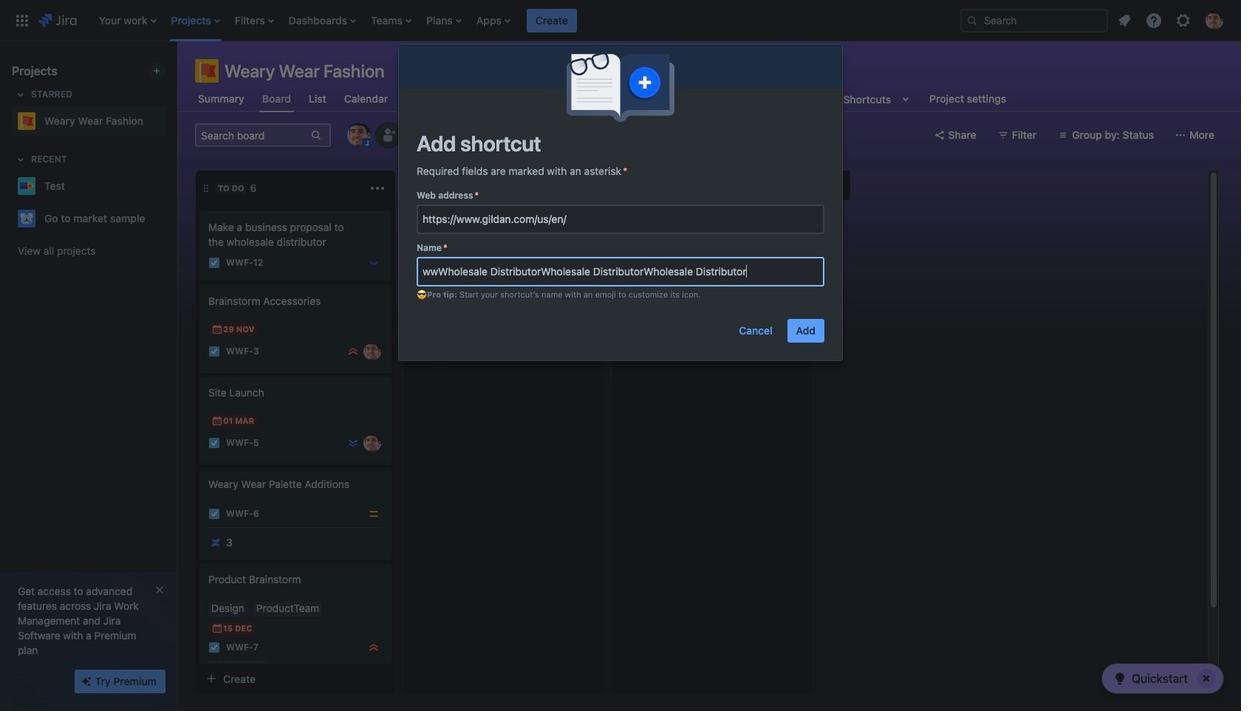 Task type: describe. For each thing, give the bounding box(es) containing it.
e.g. http://www.atlassian.com url field
[[418, 206, 824, 233]]

1 horizontal spatial highest image
[[368, 642, 380, 654]]

due date: 01 march 2024 image
[[211, 415, 223, 427]]

task image
[[208, 257, 220, 269]]

due date: 01 march 2024 image
[[211, 415, 223, 427]]

1 horizontal spatial list
[[1112, 7, 1233, 34]]

0 horizontal spatial list
[[91, 0, 949, 41]]

0 horizontal spatial james peterson image
[[364, 343, 381, 361]]

dismiss quickstart image
[[1195, 668, 1219, 691]]

4 task image from the top
[[208, 642, 220, 654]]

0 vertical spatial highest image
[[347, 346, 359, 358]]

low image
[[368, 257, 380, 269]]

e.g. Atlassian website field
[[418, 259, 824, 285]]

3 task image from the top
[[208, 509, 220, 520]]

2 list item from the left
[[167, 0, 225, 41]]

james peterson image
[[364, 435, 381, 452]]

0 vertical spatial james peterson image
[[572, 310, 590, 328]]

lowest image
[[347, 438, 359, 449]]



Task type: vqa. For each thing, say whether or not it's contained in the screenshot.
1st Task image from the bottom of the page
yes



Task type: locate. For each thing, give the bounding box(es) containing it.
1 task image from the top
[[208, 346, 220, 358]]

1 horizontal spatial james peterson image
[[572, 310, 590, 328]]

banner
[[0, 0, 1242, 41]]

None search field
[[961, 9, 1109, 32]]

medium image
[[368, 509, 380, 520]]

due date: 15 december 2023 image
[[211, 623, 223, 635], [211, 623, 223, 635]]

1 list item from the left
[[94, 0, 161, 41]]

1 vertical spatial james peterson image
[[364, 343, 381, 361]]

4 list item from the left
[[284, 0, 361, 41]]

5 list item from the left
[[367, 0, 416, 41]]

tab list
[[186, 86, 1019, 112]]

add people image
[[380, 126, 398, 144]]

check image
[[1112, 671, 1130, 688]]

due date: 29 november 2023 image
[[211, 324, 223, 336], [211, 324, 223, 336]]

2 task image from the top
[[208, 438, 220, 449]]

3 list item from the left
[[231, 0, 278, 41]]

list
[[91, 0, 949, 41], [1112, 7, 1233, 34]]

task image
[[208, 346, 220, 358], [208, 438, 220, 449], [208, 509, 220, 520], [208, 642, 220, 654]]

1 vertical spatial highest image
[[368, 642, 380, 654]]

Search board text field
[[197, 125, 309, 146]]

collapse recent projects image
[[12, 151, 30, 169]]

7 list item from the left
[[472, 0, 515, 41]]

collapse starred projects image
[[12, 86, 30, 103]]

dialog
[[399, 44, 843, 361]]

primary element
[[9, 0, 949, 41]]

close premium upgrade banner image
[[154, 585, 166, 597]]

search image
[[967, 14, 979, 26]]

show subtasks image
[[245, 663, 263, 681]]

highest image
[[347, 346, 359, 358], [368, 642, 380, 654]]

list item
[[94, 0, 161, 41], [167, 0, 225, 41], [231, 0, 278, 41], [284, 0, 361, 41], [367, 0, 416, 41], [422, 0, 466, 41], [472, 0, 515, 41], [527, 0, 577, 41]]

8 list item from the left
[[527, 0, 577, 41]]

0 horizontal spatial highest image
[[347, 346, 359, 358]]

6 list item from the left
[[422, 0, 466, 41]]

james peterson image
[[572, 310, 590, 328], [364, 343, 381, 361]]

Search field
[[961, 9, 1109, 32]]

jira image
[[38, 11, 77, 29], [38, 11, 77, 29]]

due date: 29 february 2024 image
[[420, 291, 432, 303], [420, 291, 432, 303]]

create column image
[[827, 177, 845, 194]]



